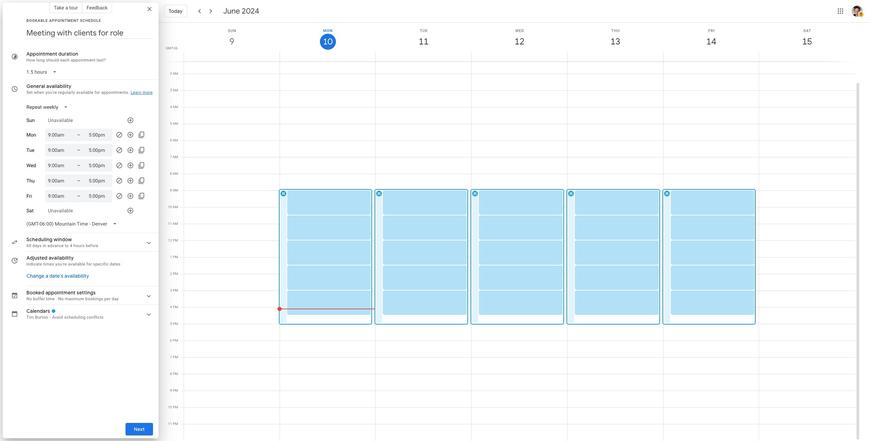 Task type: describe. For each thing, give the bounding box(es) containing it.
Start time on Fridays text field
[[48, 190, 64, 203]]

End time on Fridays text field
[[89, 190, 106, 203]]

End time on Wednesdays text field
[[89, 159, 106, 172]]

6 cell from the left
[[663, 40, 760, 442]]

2 cell from the left
[[278, 40, 376, 442]]

1 column header from the left
[[184, 23, 280, 62]]

6 column header from the left
[[664, 23, 760, 62]]

7 column header from the left
[[760, 23, 856, 62]]

1 cell from the left
[[184, 40, 280, 442]]

Start time on Mondays text field
[[48, 129, 64, 141]]

7 cell from the left
[[760, 40, 856, 442]]

End time on Tuesdays text field
[[89, 144, 106, 157]]

Start time on Thursdays text field
[[48, 175, 64, 187]]



Task type: locate. For each thing, give the bounding box(es) containing it.
4 cell from the left
[[471, 40, 568, 442]]

friday, june 14 element
[[664, 23, 760, 52], [704, 34, 720, 50]]

cell
[[184, 40, 280, 442], [278, 40, 376, 442], [375, 40, 472, 442], [471, 40, 568, 442], [567, 40, 664, 442], [663, 40, 760, 442], [760, 40, 856, 442]]

Start time on Wednesdays text field
[[48, 159, 64, 172]]

5 column header from the left
[[568, 23, 664, 62]]

Add title text field
[[26, 28, 153, 38]]

column header
[[184, 23, 280, 62], [280, 23, 376, 62], [376, 23, 472, 62], [472, 23, 568, 62], [568, 23, 664, 62], [664, 23, 760, 62], [760, 23, 856, 62]]

3 column header from the left
[[376, 23, 472, 62]]

sunday, june 9 element
[[184, 23, 280, 52], [224, 34, 240, 50]]

monday, june 10, today element
[[280, 23, 376, 52], [320, 34, 336, 50]]

5 cell from the left
[[567, 40, 664, 442]]

tuesday, june 11 element
[[376, 23, 472, 52], [416, 34, 432, 50]]

Start time on Tuesdays text field
[[48, 144, 64, 157]]

2 column header from the left
[[280, 23, 376, 62]]

None field
[[24, 64, 60, 80], [24, 99, 71, 116], [24, 216, 120, 233], [24, 64, 60, 80], [24, 99, 71, 116], [24, 216, 120, 233]]

grid
[[162, 23, 862, 442]]

4 column header from the left
[[472, 23, 568, 62]]

thursday, june 13 element
[[568, 23, 664, 52], [608, 34, 624, 50]]

row
[[181, 40, 856, 442]]

End time on Mondays text field
[[89, 129, 106, 141]]

End time on Thursdays text field
[[89, 175, 106, 187]]

saturday, june 15 element
[[760, 23, 856, 52], [800, 34, 816, 50]]

wednesday, june 12 element
[[472, 23, 568, 52], [512, 34, 528, 50]]

3 cell from the left
[[375, 40, 472, 442]]



Task type: vqa. For each thing, say whether or not it's contained in the screenshot.
the 21 element at the left top of page
no



